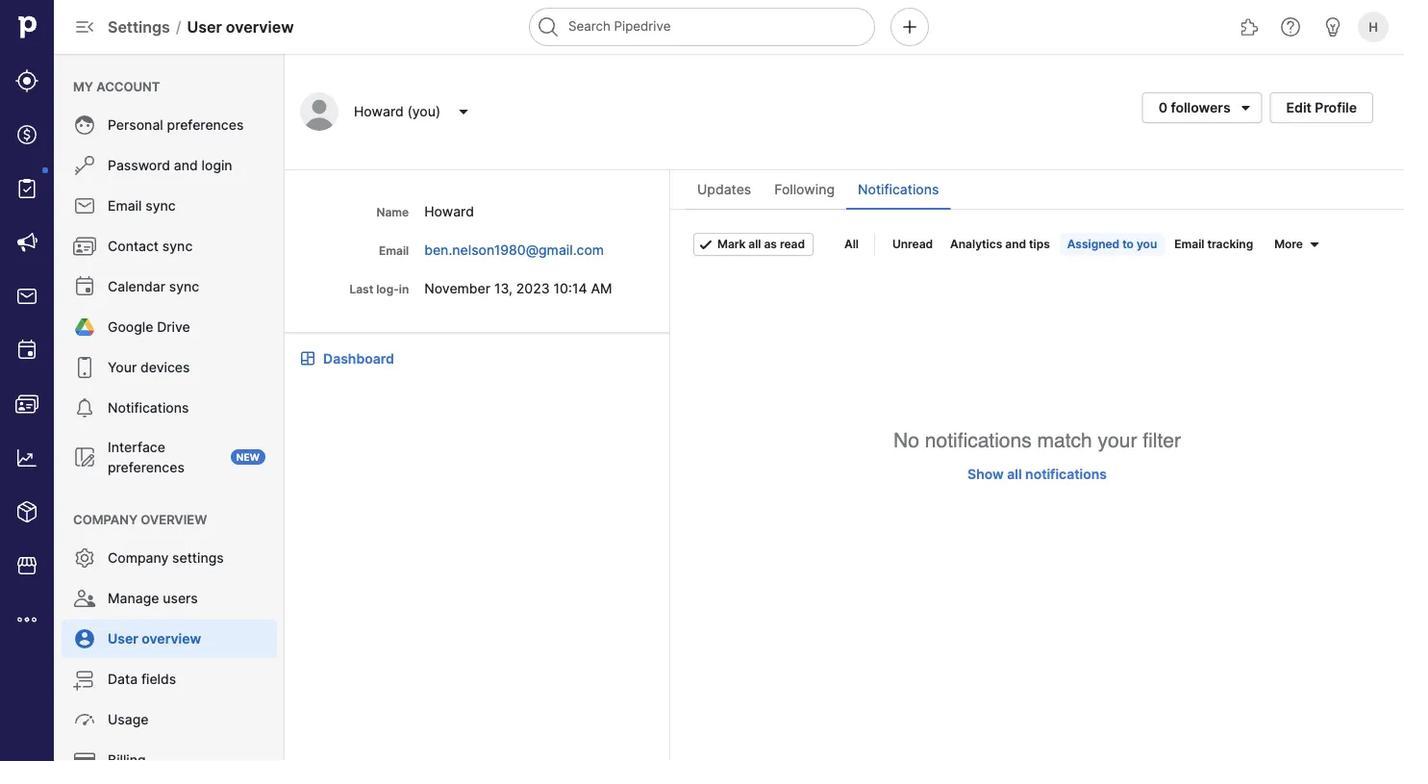 Task type: describe. For each thing, give the bounding box(es) containing it.
more image
[[15, 608, 38, 631]]

ben.nelson1980@gmail.com link
[[424, 241, 608, 258]]

you
[[1137, 237, 1158, 251]]

last
[[350, 282, 374, 296]]

insights image
[[15, 446, 38, 470]]

user overview
[[108, 631, 201, 647]]

dashboard
[[323, 350, 394, 367]]

products image
[[15, 500, 38, 523]]

my
[[73, 79, 93, 94]]

usage link
[[62, 700, 277, 739]]

account
[[96, 79, 160, 94]]

manage
[[108, 590, 159, 607]]

color undefined image for manage
[[73, 587, 96, 610]]

unread button
[[885, 233, 941, 256]]

read
[[780, 237, 805, 251]]

personal preferences link
[[62, 106, 277, 144]]

edit profile button
[[1271, 92, 1374, 123]]

1 vertical spatial notifications
[[1026, 466, 1107, 482]]

settings
[[172, 550, 224, 566]]

h button
[[1355, 8, 1393, 46]]

edit
[[1287, 100, 1312, 116]]

color undefined image up campaigns image
[[15, 177, 38, 200]]

sync for email sync
[[146, 198, 176, 214]]

mark all as read button
[[694, 233, 814, 256]]

13,
[[494, 280, 513, 296]]

no notifications match your filter
[[894, 429, 1181, 452]]

manage users link
[[62, 579, 277, 618]]

0 followers
[[1159, 100, 1231, 116]]

password
[[108, 157, 170, 174]]

more button
[[1267, 233, 1327, 256]]

data fields link
[[62, 660, 277, 699]]

email sync link
[[62, 187, 277, 225]]

howard (you)
[[354, 103, 441, 120]]

color undefined image for email
[[73, 194, 96, 217]]

contact sync
[[108, 238, 193, 254]]

to
[[1123, 237, 1134, 251]]

all for notifications
[[1008, 466, 1022, 482]]

sales assistant image
[[1322, 15, 1345, 38]]

personal preferences
[[108, 117, 244, 133]]

show all notifications
[[968, 466, 1107, 482]]

user inside menu item
[[108, 631, 138, 647]]

all for as
[[749, 237, 762, 251]]

company settings link
[[62, 539, 277, 577]]

profile
[[1316, 100, 1358, 116]]

howard for howard (you)
[[354, 103, 404, 120]]

google drive
[[108, 319, 190, 335]]

unread
[[893, 237, 933, 251]]

campaigns image
[[15, 231, 38, 254]]

all button
[[837, 233, 867, 256]]

all
[[845, 237, 859, 251]]

leads image
[[15, 69, 38, 92]]

no
[[894, 429, 920, 452]]

your
[[1098, 429, 1138, 452]]

color undefined image for notifications
[[73, 396, 96, 419]]

am
[[591, 280, 612, 296]]

november
[[424, 280, 491, 296]]

analytics
[[951, 237, 1003, 251]]

email sync
[[108, 198, 176, 214]]

analytics and tips
[[951, 237, 1050, 251]]

google
[[108, 319, 153, 335]]

0 vertical spatial overview
[[226, 17, 294, 36]]

email tracking
[[1175, 237, 1254, 251]]

password and login link
[[62, 146, 277, 185]]

log-
[[376, 282, 399, 296]]

contact
[[108, 238, 159, 254]]

your devices link
[[62, 348, 277, 387]]

color undefined image for contact sync
[[73, 235, 96, 258]]

sync for calendar sync
[[169, 279, 199, 295]]

name
[[377, 205, 409, 219]]

0 vertical spatial notifications
[[925, 429, 1032, 452]]

your devices
[[108, 359, 190, 376]]

filter
[[1143, 429, 1181, 452]]

1 horizontal spatial email
[[379, 244, 409, 258]]

color undefined image for your devices
[[73, 356, 96, 379]]

contacts image
[[15, 393, 38, 416]]

tracking
[[1208, 237, 1254, 251]]

Search Pipedrive field
[[529, 8, 876, 46]]

edit profile
[[1287, 100, 1358, 116]]

preferences for personal
[[167, 117, 244, 133]]

company overview
[[73, 512, 207, 527]]

0
[[1159, 100, 1168, 116]]

settings
[[108, 17, 170, 36]]

ben.nelson1980@gmail.com
[[424, 241, 604, 258]]

google drive link
[[62, 308, 277, 346]]

password and login
[[108, 157, 233, 174]]

sales inbox image
[[15, 285, 38, 308]]

devices
[[140, 359, 190, 376]]

followers
[[1171, 100, 1231, 116]]

/
[[176, 17, 181, 36]]

email tracking button
[[1167, 233, 1262, 256]]

1 horizontal spatial user
[[187, 17, 222, 36]]

color primary image
[[1235, 100, 1258, 115]]

quick help image
[[1280, 15, 1303, 38]]

interface
[[108, 439, 165, 455]]

email for email sync
[[108, 198, 142, 214]]

quick add image
[[899, 15, 922, 38]]

my account
[[73, 79, 160, 94]]

0 followers button
[[1143, 92, 1263, 123]]

email for email tracking
[[1175, 237, 1205, 251]]

usage
[[108, 711, 149, 728]]



Task type: locate. For each thing, give the bounding box(es) containing it.
color undefined image for company
[[73, 546, 96, 570]]

all inside button
[[749, 237, 762, 251]]

deals image
[[15, 123, 38, 146]]

activities image
[[15, 339, 38, 362]]

company
[[73, 512, 138, 527], [108, 550, 169, 566]]

1 horizontal spatial all
[[1008, 466, 1022, 482]]

user up data
[[108, 631, 138, 647]]

interface preferences
[[108, 439, 185, 475]]

color undefined image for google
[[73, 316, 96, 339]]

new
[[237, 451, 260, 463]]

color undefined image for usage
[[73, 708, 96, 731]]

0 vertical spatial user
[[187, 17, 222, 36]]

more
[[1275, 237, 1304, 251]]

updates
[[698, 181, 752, 198]]

size s image
[[699, 237, 714, 252]]

color undefined image for data fields
[[73, 668, 96, 691]]

all right show
[[1008, 466, 1022, 482]]

menu containing personal preferences
[[54, 54, 285, 761]]

all left as
[[749, 237, 762, 251]]

tips
[[1029, 237, 1050, 251]]

email left tracking
[[1175, 237, 1205, 251]]

email down name
[[379, 244, 409, 258]]

and
[[174, 157, 198, 174], [1006, 237, 1027, 251]]

sync for contact sync
[[162, 238, 193, 254]]

your
[[108, 359, 137, 376]]

color undefined image inside calendar sync link
[[73, 275, 96, 298]]

notifications up "unread"
[[858, 181, 939, 198]]

0 horizontal spatial howard
[[354, 103, 404, 120]]

8 color undefined image from the top
[[73, 627, 96, 650]]

3 color undefined image from the top
[[73, 275, 96, 298]]

color undefined image left the your
[[73, 356, 96, 379]]

color undefined image for calendar
[[73, 275, 96, 298]]

company settings
[[108, 550, 224, 566]]

email inside email sync link
[[108, 198, 142, 214]]

0 vertical spatial company
[[73, 512, 138, 527]]

home image
[[13, 13, 41, 41]]

color undefined image right contacts icon
[[73, 396, 96, 419]]

1 vertical spatial user
[[108, 631, 138, 647]]

last log-in
[[350, 282, 409, 296]]

1 vertical spatial overview
[[141, 512, 207, 527]]

preferences inside personal preferences link
[[167, 117, 244, 133]]

howard left (you)
[[354, 103, 404, 120]]

and for analytics
[[1006, 237, 1027, 251]]

drive
[[157, 319, 190, 335]]

manage users
[[108, 590, 198, 607]]

calendar sync
[[108, 279, 199, 295]]

as
[[764, 237, 777, 251]]

following
[[775, 181, 835, 198]]

1 vertical spatial howard
[[424, 203, 474, 219]]

2 color undefined image from the top
[[73, 194, 96, 217]]

color undefined image for personal
[[73, 114, 96, 137]]

4 color undefined image from the top
[[73, 316, 96, 339]]

6 color undefined image from the top
[[73, 546, 96, 570]]

user right /
[[187, 17, 222, 36]]

5 color undefined image from the top
[[73, 445, 96, 469]]

notifications
[[925, 429, 1032, 452], [1026, 466, 1107, 482]]

color undefined image right "marketplace" icon in the left of the page
[[73, 546, 96, 570]]

color undefined image right more image
[[73, 627, 96, 650]]

notifications up show
[[925, 429, 1032, 452]]

login
[[202, 157, 233, 174]]

color undefined image left contact
[[73, 235, 96, 258]]

overview
[[226, 17, 294, 36], [141, 512, 207, 527], [142, 631, 201, 647]]

color undefined image down usage link on the bottom
[[73, 749, 96, 761]]

1 vertical spatial and
[[1006, 237, 1027, 251]]

1 horizontal spatial notifications
[[858, 181, 939, 198]]

color undefined image inside personal preferences link
[[73, 114, 96, 137]]

color undefined image down my on the top of page
[[73, 114, 96, 137]]

sync
[[146, 198, 176, 214], [162, 238, 193, 254], [169, 279, 199, 295]]

1 vertical spatial preferences
[[108, 459, 185, 475]]

0 vertical spatial sync
[[146, 198, 176, 214]]

2 horizontal spatial email
[[1175, 237, 1205, 251]]

user overview menu item
[[54, 620, 285, 658]]

1 vertical spatial sync
[[162, 238, 193, 254]]

0 vertical spatial preferences
[[167, 117, 244, 133]]

mark
[[718, 237, 746, 251]]

email up contact
[[108, 198, 142, 214]]

email inside email tracking button
[[1175, 237, 1205, 251]]

and left tips at the top
[[1006, 237, 1027, 251]]

show
[[968, 466, 1004, 482]]

howard right name
[[424, 203, 474, 219]]

1 vertical spatial company
[[108, 550, 169, 566]]

data fields
[[108, 671, 176, 687]]

analytics and tips button
[[943, 233, 1058, 256]]

0 horizontal spatial notifications
[[108, 400, 189, 416]]

sync down the password and login link
[[146, 198, 176, 214]]

color undefined image left the interface
[[73, 445, 96, 469]]

color undefined image left password
[[73, 154, 96, 177]]

user overview link
[[62, 620, 277, 658]]

and inside button
[[1006, 237, 1027, 251]]

color undefined image inside the password and login link
[[73, 154, 96, 177]]

color undefined image left usage
[[73, 708, 96, 731]]

data
[[108, 671, 138, 687]]

mark all as read
[[718, 237, 805, 251]]

overview for user overview
[[142, 631, 201, 647]]

sync down email sync link
[[162, 238, 193, 254]]

dashboard link
[[323, 348, 394, 368]]

h
[[1369, 19, 1379, 34]]

email
[[108, 198, 142, 214], [1175, 237, 1205, 251], [379, 244, 409, 258]]

preferences
[[167, 117, 244, 133], [108, 459, 185, 475]]

0 vertical spatial all
[[749, 237, 762, 251]]

0 horizontal spatial email
[[108, 198, 142, 214]]

color undefined image
[[73, 114, 96, 137], [73, 194, 96, 217], [73, 275, 96, 298], [73, 316, 96, 339], [73, 445, 96, 469], [73, 546, 96, 570], [73, 587, 96, 610], [73, 627, 96, 650]]

color link image
[[300, 351, 316, 366]]

preferences down the interface
[[108, 459, 185, 475]]

notifications down your devices on the top of the page
[[108, 400, 189, 416]]

calendar sync link
[[62, 267, 277, 306]]

and for password
[[174, 157, 198, 174]]

users
[[163, 590, 198, 607]]

company for company settings
[[108, 550, 169, 566]]

in
[[399, 282, 409, 296]]

match
[[1038, 429, 1093, 452]]

color undefined image inside the notifications link
[[73, 396, 96, 419]]

10:14
[[554, 280, 587, 296]]

marketplace image
[[15, 554, 38, 577]]

assigned to you button
[[1060, 233, 1165, 256]]

color undefined image inside your devices link
[[73, 356, 96, 379]]

color undefined image left email sync
[[73, 194, 96, 217]]

menu
[[0, 0, 54, 761], [54, 54, 285, 761]]

fields
[[141, 671, 176, 687]]

contact sync link
[[62, 227, 277, 266]]

color undefined image
[[73, 154, 96, 177], [15, 177, 38, 200], [73, 235, 96, 258], [73, 356, 96, 379], [73, 396, 96, 419], [73, 668, 96, 691], [73, 708, 96, 731], [73, 749, 96, 761]]

color undefined image inside contact sync link
[[73, 235, 96, 258]]

color undefined image left data
[[73, 668, 96, 691]]

color undefined image left google
[[73, 316, 96, 339]]

notifications down match
[[1026, 466, 1107, 482]]

preferences for interface
[[108, 459, 185, 475]]

color undefined image left calendar
[[73, 275, 96, 298]]

color undefined image inside email sync link
[[73, 194, 96, 217]]

howard for howard
[[424, 203, 474, 219]]

color undefined image inside usage link
[[73, 708, 96, 731]]

2023
[[516, 280, 550, 296]]

color undefined image inside google drive link
[[73, 316, 96, 339]]

user
[[187, 17, 222, 36], [108, 631, 138, 647]]

notifications link
[[62, 389, 277, 427]]

select user image
[[452, 104, 475, 119]]

overview inside menu item
[[142, 631, 201, 647]]

1 horizontal spatial and
[[1006, 237, 1027, 251]]

0 vertical spatial notifications
[[858, 181, 939, 198]]

color undefined image inside data fields link
[[73, 668, 96, 691]]

color undefined image for user
[[73, 627, 96, 650]]

color undefined image inside manage users link
[[73, 587, 96, 610]]

company for company overview
[[73, 512, 138, 527]]

preferences up login
[[167, 117, 244, 133]]

overview right /
[[226, 17, 294, 36]]

personal
[[108, 117, 163, 133]]

color undefined image left manage at the left of page
[[73, 587, 96, 610]]

overview up company settings link
[[141, 512, 207, 527]]

2 vertical spatial sync
[[169, 279, 199, 295]]

1 horizontal spatial howard
[[424, 203, 474, 219]]

menu toggle image
[[73, 15, 96, 38]]

assigned to you
[[1068, 237, 1158, 251]]

overview for company overview
[[141, 512, 207, 527]]

howard
[[354, 103, 404, 120], [424, 203, 474, 219]]

size s image
[[1307, 237, 1323, 252]]

color undefined image for password and login
[[73, 154, 96, 177]]

color undefined image for interface
[[73, 445, 96, 469]]

1 color undefined image from the top
[[73, 114, 96, 137]]

7 color undefined image from the top
[[73, 587, 96, 610]]

0 vertical spatial howard
[[354, 103, 404, 120]]

and left login
[[174, 157, 198, 174]]

1 vertical spatial all
[[1008, 466, 1022, 482]]

0 vertical spatial and
[[174, 157, 198, 174]]

0 horizontal spatial and
[[174, 157, 198, 174]]

company down company overview on the left of the page
[[108, 550, 169, 566]]

company up company settings
[[73, 512, 138, 527]]

1 vertical spatial notifications
[[108, 400, 189, 416]]

color undefined image inside company settings link
[[73, 546, 96, 570]]

2 vertical spatial overview
[[142, 631, 201, 647]]

color undefined image inside user overview link
[[73, 627, 96, 650]]

0 horizontal spatial all
[[749, 237, 762, 251]]

assigned
[[1068, 237, 1120, 251]]

sync up drive
[[169, 279, 199, 295]]

overview down manage users link
[[142, 631, 201, 647]]

0 horizontal spatial user
[[108, 631, 138, 647]]



Task type: vqa. For each thing, say whether or not it's contained in the screenshot.
Save
no



